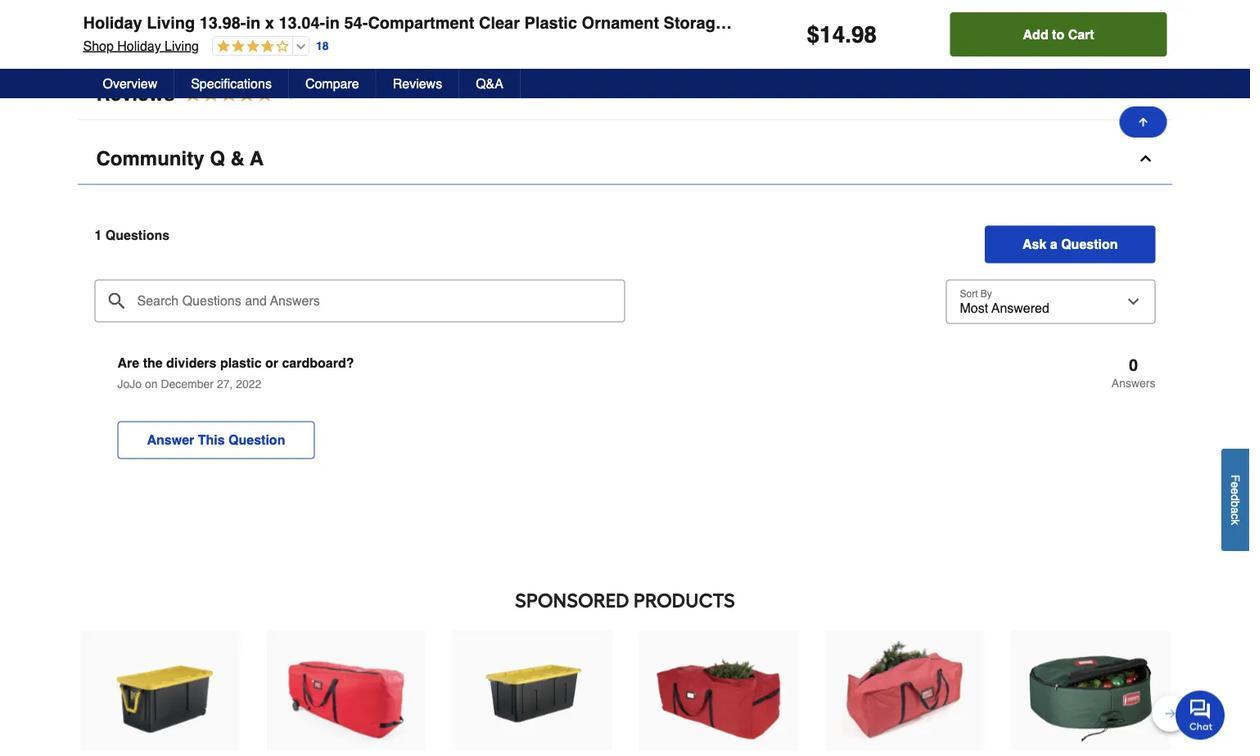 Task type: locate. For each thing, give the bounding box(es) containing it.
chevron down image for compare
[[1138, 21, 1155, 37]]

3.7 stars image
[[213, 39, 289, 54], [175, 83, 296, 105]]

1 horizontal spatial in
[[325, 14, 340, 32]]

reviews down shop holiday living
[[96, 82, 175, 105]]

1 vertical spatial chevron down image
[[1138, 86, 1155, 102]]

a right ask
[[1051, 237, 1058, 252]]

1 vertical spatial 18
[[281, 86, 295, 101]]

living up specifications
[[165, 38, 199, 53]]

18
[[316, 39, 329, 52], [281, 86, 295, 101]]

0 horizontal spatial reviews
[[96, 82, 175, 105]]

x
[[265, 14, 274, 32]]

2 chevron down image from the top
[[1138, 86, 1155, 102]]

clear
[[479, 14, 520, 32]]

1 horizontal spatial reviews
[[393, 76, 442, 91]]

13.04-
[[279, 14, 325, 32]]

0 answers element
[[1112, 356, 1156, 390]]

18 right specifications
[[281, 86, 295, 101]]

1 vertical spatial 3.7 stars image
[[175, 83, 296, 105]]

0 vertical spatial question
[[1062, 237, 1119, 252]]

box
[[730, 14, 761, 32]]

question
[[1062, 237, 1119, 252], [229, 433, 285, 448]]

1 in from the left
[[246, 14, 261, 32]]

chevron down image
[[1138, 21, 1155, 37], [1138, 86, 1155, 102]]

in left 54-
[[325, 14, 340, 32]]

overview
[[103, 76, 157, 91]]

0 horizontal spatial compare
[[96, 18, 181, 40]]

holiday up shop
[[83, 14, 142, 32]]

are
[[118, 356, 139, 371]]

k
[[1230, 519, 1243, 525]]

0 vertical spatial a
[[1051, 237, 1058, 252]]

specifications button
[[175, 69, 289, 98]]

compare up overview
[[96, 18, 181, 40]]

1 vertical spatial a
[[1230, 507, 1243, 514]]

3.7 stars image down x
[[213, 39, 289, 54]]

0
[[1130, 356, 1139, 374]]

chevron down image right cart
[[1138, 21, 1155, 37]]

chevron down image up arrow up image
[[1138, 86, 1155, 102]]

0 horizontal spatial question
[[229, 433, 285, 448]]

treekeeper 30-in x 30-in green polyester collapsible wreath storage container (accommodates wreath diameters up to 30-in) image
[[1027, 632, 1155, 750]]

add to cart button
[[951, 12, 1168, 57]]

community q & a
[[96, 147, 264, 170]]

Search Questions and Answers text field
[[95, 280, 625, 322]]

santa's bags 36-in w x 14-in h red collapsible christmas tree storage bag (for tree heights 3-ft-5-ft) image
[[841, 632, 969, 750]]

question inside 1 questions ask a question
[[1062, 237, 1119, 252]]

holiday up overview
[[117, 38, 161, 53]]

0 horizontal spatial a
[[1051, 237, 1058, 252]]

e up b
[[1230, 488, 1243, 494]]

1 vertical spatial compare
[[305, 76, 359, 91]]

1 horizontal spatial 18
[[316, 39, 329, 52]]

3.7 stars image up &
[[175, 83, 296, 105]]

sponsored
[[515, 589, 630, 613]]

0 vertical spatial 18
[[316, 39, 329, 52]]

a up 'k'
[[1230, 507, 1243, 514]]

1 horizontal spatial a
[[1230, 507, 1243, 514]]

1 vertical spatial question
[[229, 433, 285, 448]]

jojo's question on december 27, 2022 element
[[95, 356, 1156, 480]]

question inside button
[[229, 433, 285, 448]]

27,
[[217, 377, 233, 390]]

december
[[161, 377, 214, 390]]

a inside button
[[1230, 507, 1243, 514]]

southdeep products heading
[[78, 585, 1173, 617]]

e up d
[[1230, 482, 1243, 488]]

e
[[1230, 482, 1243, 488], [1230, 488, 1243, 494]]

18 inside 3.7 stars image
[[281, 86, 295, 101]]

compare down 54-
[[305, 76, 359, 91]]

this
[[198, 433, 225, 448]]

1 vertical spatial holiday
[[117, 38, 161, 53]]

reviews
[[393, 76, 442, 91], [96, 82, 175, 105]]

ask
[[1023, 237, 1047, 252]]

a
[[1051, 237, 1058, 252], [1230, 507, 1243, 514]]

to
[[1053, 27, 1065, 42]]

reviews down compartment
[[393, 76, 442, 91]]

holiday
[[83, 14, 142, 32], [117, 38, 161, 53]]

1 horizontal spatial compare
[[305, 76, 359, 91]]

in
[[246, 14, 261, 32], [325, 14, 340, 32]]

compare
[[96, 18, 181, 40], [305, 76, 359, 91]]

add to cart
[[1024, 27, 1095, 42]]

0 horizontal spatial 18
[[281, 86, 295, 101]]

0 horizontal spatial in
[[246, 14, 261, 32]]

1 chevron down image from the top
[[1138, 21, 1155, 37]]

0 vertical spatial chevron down image
[[1138, 21, 1155, 37]]

santa's bags 59-in w x 24-in h red collapsible christmas tree storage bag (for tree heights 6-ft-9-ft) image
[[655, 632, 783, 750]]

1 horizontal spatial question
[[1062, 237, 1119, 252]]

living
[[147, 14, 195, 32], [165, 38, 199, 53]]

d
[[1230, 494, 1243, 501]]

answer
[[147, 433, 194, 448]]

18 down 13.04-
[[316, 39, 329, 52]]

in left x
[[246, 14, 261, 32]]

living up shop holiday living
[[147, 14, 195, 32]]

a
[[250, 147, 264, 170]]

question right this
[[229, 433, 285, 448]]

1 e from the top
[[1230, 482, 1243, 488]]

compare button
[[78, 4, 1173, 55], [289, 69, 377, 98]]

q&a
[[476, 76, 504, 91]]

plastic
[[525, 14, 578, 32]]

question right ask
[[1062, 237, 1119, 252]]

chevron up image
[[1138, 150, 1155, 167]]



Task type: vqa. For each thing, say whether or not it's contained in the screenshot.
the middle won't
no



Task type: describe. For each thing, give the bounding box(es) containing it.
answers
[[1112, 376, 1156, 390]]

project source commander x-large 75-gallons (300-quart) black and yellow heavy duty rolling tote with standard snap lid image
[[96, 632, 224, 750]]

cardboard?
[[282, 356, 354, 371]]

questions
[[106, 228, 170, 243]]

&
[[231, 147, 245, 170]]

$ 14 . 98
[[807, 21, 877, 48]]

plastic
[[220, 356, 262, 371]]

2 e from the top
[[1230, 488, 1243, 494]]

3.7 stars image containing 18
[[175, 83, 296, 105]]

1
[[95, 228, 102, 243]]

community
[[96, 147, 204, 170]]

on
[[145, 377, 158, 390]]

0 vertical spatial living
[[147, 14, 195, 32]]

arrow up image
[[1137, 116, 1151, 129]]

f
[[1230, 475, 1243, 482]]

98
[[852, 21, 877, 48]]

0 vertical spatial holiday
[[83, 14, 142, 32]]

reviews inside button
[[393, 76, 442, 91]]

answer this question button
[[118, 421, 315, 459]]

add
[[1024, 27, 1049, 42]]

are the dividers plastic or cardboard? jojo on december 27, 2022
[[118, 356, 354, 390]]

.
[[846, 21, 852, 48]]

chevron down image for reviews
[[1138, 86, 1155, 102]]

54-
[[344, 14, 368, 32]]

$
[[807, 21, 820, 48]]

0 answers
[[1112, 356, 1156, 390]]

overview button
[[86, 69, 175, 98]]

1 vertical spatial compare button
[[289, 69, 377, 98]]

2022
[[236, 377, 262, 390]]

sponsored products
[[515, 589, 736, 613]]

specifications
[[191, 76, 272, 91]]

q&a button
[[460, 69, 521, 98]]

community q & a button
[[78, 133, 1173, 185]]

b
[[1230, 501, 1243, 507]]

answer this question
[[147, 433, 285, 448]]

2 in from the left
[[325, 14, 340, 32]]

a inside 1 questions ask a question
[[1051, 237, 1058, 252]]

c
[[1230, 514, 1243, 519]]

the
[[143, 356, 163, 371]]

ornament
[[582, 14, 659, 32]]

reviews button
[[377, 69, 460, 98]]

shop
[[83, 38, 114, 53]]

13.98-
[[200, 14, 246, 32]]

0 vertical spatial compare
[[96, 18, 181, 40]]

f e e d b a c k button
[[1222, 449, 1251, 551]]

or
[[265, 356, 279, 371]]

jojo
[[118, 377, 142, 390]]

shop holiday living
[[83, 38, 199, 53]]

storage
[[664, 14, 725, 32]]

dividers
[[166, 356, 217, 371]]

1 questions ask a question
[[95, 228, 1119, 252]]

cart
[[1069, 27, 1095, 42]]

ask a question button
[[985, 226, 1156, 263]]

f e e d b a c k
[[1230, 475, 1243, 525]]

chat invite button image
[[1176, 690, 1226, 740]]

compartment
[[368, 14, 475, 32]]

santa's bags 56-in w x 22.5-in h red collapsible rolling christmas tree storage bag (for tree heights 6-ft-9-ft) image
[[282, 632, 410, 750]]

0 vertical spatial 3.7 stars image
[[213, 39, 289, 54]]

1 vertical spatial living
[[165, 38, 199, 53]]

14
[[820, 21, 846, 48]]

holiday living 13.98-in x 13.04-in 54-compartment clear plastic ornament storage box
[[83, 14, 761, 32]]

products
[[634, 589, 736, 613]]

0 vertical spatial compare button
[[78, 4, 1173, 55]]

project source commander x-large 50-gallons (200-quart) black and yellow heavy duty tote with standard snap lid image
[[468, 632, 596, 750]]

q
[[210, 147, 225, 170]]



